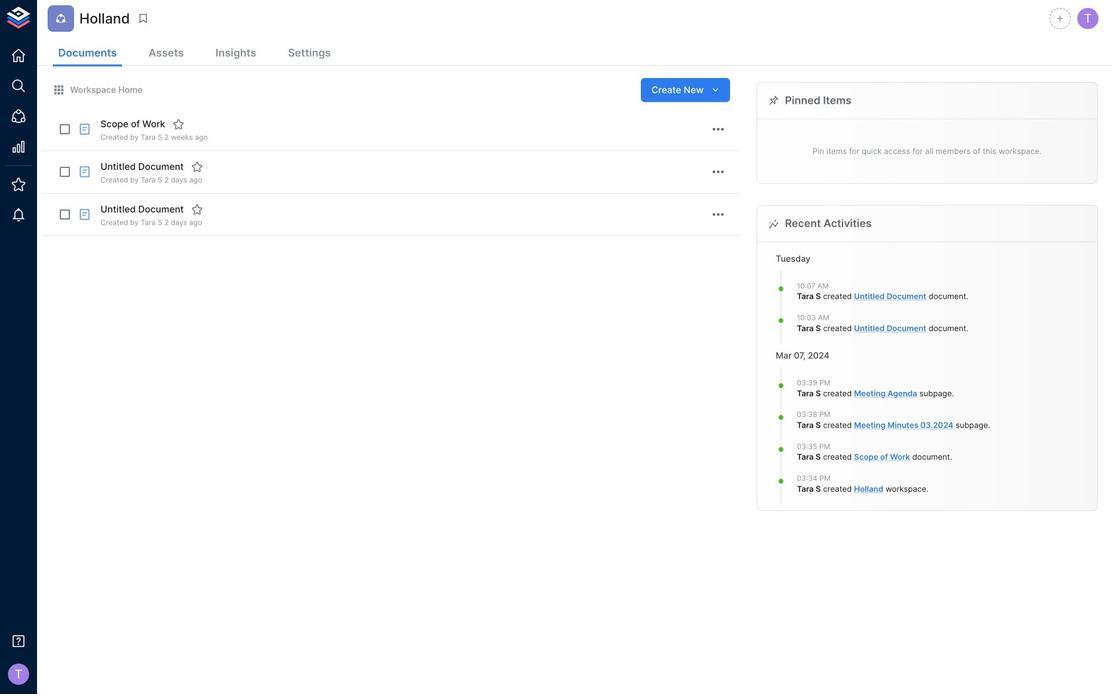 Task type: describe. For each thing, give the bounding box(es) containing it.
2 favorite image from the top
[[191, 204, 203, 216]]

1 favorite image from the top
[[191, 161, 203, 173]]



Task type: vqa. For each thing, say whether or not it's contained in the screenshot.
bottom FAVORITE icon
yes



Task type: locate. For each thing, give the bounding box(es) containing it.
0 vertical spatial favorite image
[[191, 161, 203, 173]]

1 vertical spatial favorite image
[[191, 204, 203, 216]]

bookmark image
[[137, 13, 149, 24]]

favorite image
[[173, 118, 184, 130]]

favorite image
[[191, 161, 203, 173], [191, 204, 203, 216]]



